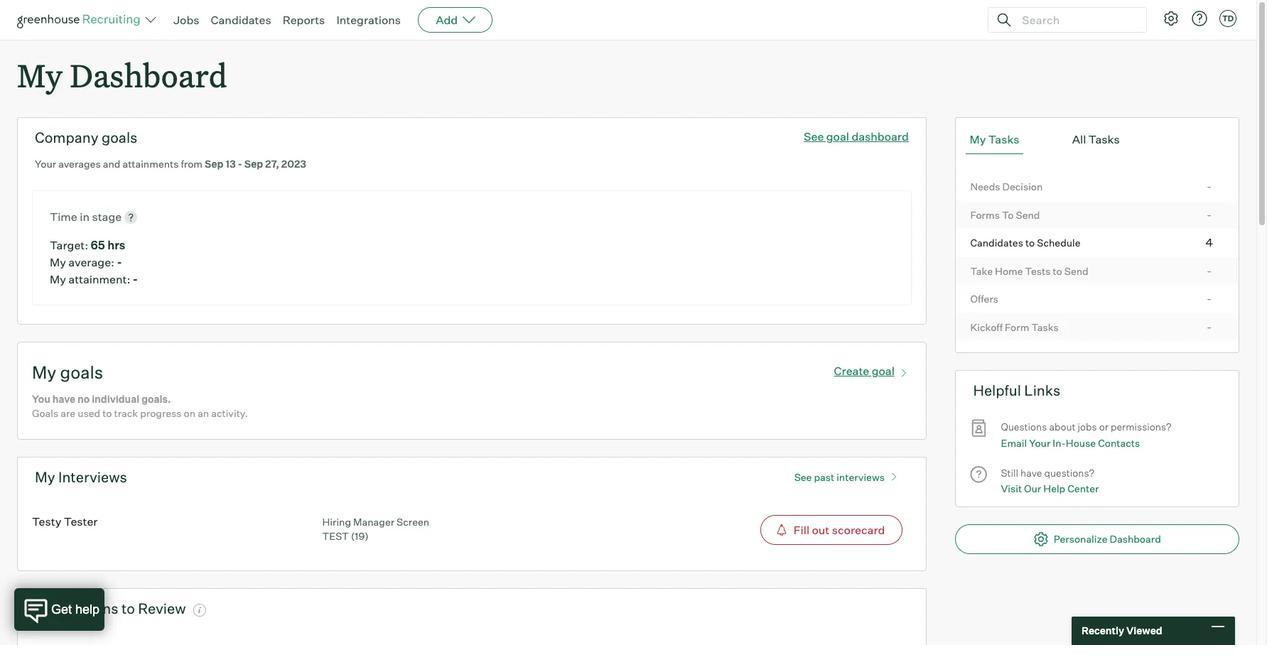 Task type: describe. For each thing, give the bounding box(es) containing it.
add button
[[418, 7, 493, 33]]

tester
[[64, 515, 98, 529]]

see goal dashboard
[[804, 130, 909, 144]]

recently viewed
[[1082, 625, 1163, 637]]

about
[[1050, 421, 1076, 433]]

my interviews
[[35, 468, 127, 486]]

tasks for all tasks
[[1089, 132, 1121, 147]]

on
[[184, 407, 196, 419]]

fill
[[794, 523, 810, 537]]

65
[[91, 238, 105, 252]]

and
[[103, 158, 120, 170]]

fill out scorecard link
[[613, 515, 903, 545]]

greenhouse recruiting image
[[17, 11, 145, 28]]

still have questions? visit our help center
[[1002, 467, 1100, 495]]

my for goals
[[32, 362, 56, 383]]

integrations link
[[337, 13, 401, 27]]

stage
[[92, 210, 122, 224]]

my dashboard
[[17, 54, 227, 96]]

my for dashboard
[[17, 54, 63, 96]]

recently
[[1082, 625, 1125, 637]]

dashboard
[[852, 130, 909, 144]]

helpful
[[974, 382, 1022, 400]]

offers
[[971, 293, 999, 305]]

my tasks button
[[967, 125, 1024, 154]]

an
[[198, 407, 209, 419]]

in
[[80, 210, 90, 224]]

decision
[[1003, 181, 1043, 193]]

test
[[322, 531, 349, 543]]

goals for company goals
[[102, 129, 138, 147]]

time
[[50, 210, 77, 224]]

see goal dashboard link
[[804, 130, 909, 144]]

see for company goals
[[804, 130, 824, 144]]

4
[[1206, 236, 1214, 250]]

you have no individual goals. goals are used to track progress on an activity.
[[32, 393, 248, 419]]

form
[[1006, 321, 1030, 333]]

my goals
[[32, 362, 103, 383]]

candidates for candidates
[[211, 13, 271, 27]]

2 sep from the left
[[245, 158, 263, 170]]

jobs
[[1079, 421, 1098, 433]]

1 horizontal spatial tasks
[[1032, 321, 1059, 333]]

see for my interviews
[[795, 471, 812, 483]]

testy tester
[[32, 515, 98, 529]]

center
[[1068, 483, 1100, 495]]

review
[[138, 600, 186, 618]]

averages
[[58, 158, 101, 170]]

company goals
[[35, 129, 138, 147]]

goal for company goals
[[827, 130, 850, 144]]

to inside "you have no individual goals. goals are used to track progress on an activity."
[[103, 407, 112, 419]]

td button
[[1217, 7, 1240, 30]]

tab list containing my tasks
[[967, 125, 1230, 154]]

your inside questions about jobs or permissions? email your in-house contacts
[[1030, 437, 1051, 449]]

to
[[1003, 209, 1014, 221]]

create
[[835, 364, 870, 378]]

needs decision
[[971, 181, 1043, 193]]

house
[[1067, 437, 1097, 449]]

track
[[114, 407, 138, 419]]

in-
[[1053, 437, 1067, 449]]

questions about jobs or permissions? email your in-house contacts
[[1002, 421, 1172, 449]]

schedule
[[1038, 237, 1081, 249]]

still
[[1002, 467, 1019, 479]]

no
[[78, 393, 90, 405]]

helpful links
[[974, 382, 1061, 400]]

see past interviews link
[[788, 465, 909, 483]]

goal for my goals
[[872, 364, 895, 378]]

or
[[1100, 421, 1109, 433]]

applications to review
[[35, 600, 186, 618]]

viewed
[[1127, 625, 1163, 637]]

to right tests on the right top
[[1053, 265, 1063, 277]]

to left review
[[122, 600, 135, 618]]

27,
[[265, 158, 279, 170]]

kickoff
[[971, 321, 1003, 333]]

company
[[35, 129, 99, 147]]

hiring
[[322, 516, 351, 528]]

dashboard for my dashboard
[[70, 54, 227, 96]]

my for interviews
[[35, 468, 55, 486]]

needs
[[971, 181, 1001, 193]]

scorecard
[[833, 523, 886, 537]]

add
[[436, 13, 458, 27]]

1 vertical spatial send
[[1065, 265, 1089, 277]]

testy
[[32, 515, 61, 529]]



Task type: vqa. For each thing, say whether or not it's contained in the screenshot.
(50)
no



Task type: locate. For each thing, give the bounding box(es) containing it.
0 horizontal spatial send
[[1017, 209, 1041, 221]]

goals up and
[[102, 129, 138, 147]]

0 vertical spatial see
[[804, 130, 824, 144]]

used
[[78, 407, 100, 419]]

my tasks
[[970, 132, 1020, 147]]

0 horizontal spatial your
[[35, 158, 56, 170]]

dashboard for personalize dashboard
[[1110, 533, 1162, 545]]

have inside still have questions? visit our help center
[[1021, 467, 1043, 479]]

candidates for candidates to schedule
[[971, 237, 1024, 249]]

target:
[[50, 238, 88, 252]]

your down company
[[35, 158, 56, 170]]

tasks right the all
[[1089, 132, 1121, 147]]

1 sep from the left
[[205, 158, 224, 170]]

activity.
[[211, 407, 248, 419]]

average:
[[69, 255, 114, 269]]

tasks up 'needs decision'
[[989, 132, 1020, 147]]

create goal link
[[835, 361, 912, 378]]

visit our help center link
[[1002, 482, 1100, 498]]

manager
[[353, 516, 395, 528]]

progress
[[140, 407, 182, 419]]

0 horizontal spatial have
[[52, 393, 75, 405]]

tasks
[[989, 132, 1020, 147], [1089, 132, 1121, 147], [1032, 321, 1059, 333]]

tests
[[1026, 265, 1051, 277]]

1 vertical spatial candidates
[[971, 237, 1024, 249]]

help
[[1044, 483, 1066, 495]]

goal
[[827, 130, 850, 144], [872, 364, 895, 378]]

send down schedule
[[1065, 265, 1089, 277]]

have inside "you have no individual goals. goals are used to track progress on an activity."
[[52, 393, 75, 405]]

1 vertical spatial have
[[1021, 467, 1043, 479]]

have for goals
[[52, 393, 75, 405]]

kickoff form tasks
[[971, 321, 1059, 333]]

take
[[971, 265, 993, 277]]

forms
[[971, 209, 1001, 221]]

time in
[[50, 210, 92, 224]]

fill out scorecard
[[794, 523, 886, 537]]

my
[[17, 54, 63, 96], [970, 132, 987, 147], [50, 255, 66, 269], [50, 272, 66, 286], [32, 362, 56, 383], [35, 468, 55, 486]]

out
[[813, 523, 830, 537]]

1 vertical spatial goals
[[60, 362, 103, 383]]

home
[[996, 265, 1024, 277]]

tasks inside my tasks button
[[989, 132, 1020, 147]]

tab list
[[967, 125, 1230, 154]]

your averages and attainments from sep 13 - sep 27, 2023
[[35, 158, 307, 170]]

past
[[815, 471, 835, 483]]

1 vertical spatial dashboard
[[1110, 533, 1162, 545]]

hrs
[[108, 238, 125, 252]]

forms to send
[[971, 209, 1041, 221]]

(19)
[[351, 531, 369, 543]]

jobs
[[174, 13, 199, 27]]

candidates link
[[211, 13, 271, 27]]

-
[[238, 158, 242, 170], [1208, 179, 1213, 194], [1208, 207, 1213, 222], [117, 255, 122, 269], [1208, 264, 1213, 278], [133, 272, 138, 286], [1208, 292, 1213, 306], [1208, 320, 1213, 334]]

contacts
[[1099, 437, 1141, 449]]

all tasks
[[1073, 132, 1121, 147]]

1 vertical spatial goal
[[872, 364, 895, 378]]

permissions?
[[1111, 421, 1172, 433]]

goals up no
[[60, 362, 103, 383]]

1 horizontal spatial dashboard
[[1110, 533, 1162, 545]]

screen
[[397, 516, 430, 528]]

interviews
[[837, 471, 885, 483]]

dashboard down jobs link
[[70, 54, 227, 96]]

target: 65 hrs my average: - my attainment: -
[[50, 238, 138, 286]]

candidates right jobs link
[[211, 13, 271, 27]]

create goal
[[835, 364, 895, 378]]

have
[[52, 393, 75, 405], [1021, 467, 1043, 479]]

have up our
[[1021, 467, 1043, 479]]

tasks inside the all tasks button
[[1089, 132, 1121, 147]]

personalize
[[1054, 533, 1108, 545]]

to down individual
[[103, 407, 112, 419]]

my inside button
[[970, 132, 987, 147]]

reports
[[283, 13, 325, 27]]

email
[[1002, 437, 1028, 449]]

td
[[1223, 14, 1235, 23]]

jobs link
[[174, 13, 199, 27]]

send
[[1017, 209, 1041, 221], [1065, 265, 1089, 277]]

0 vertical spatial goal
[[827, 130, 850, 144]]

attainment:
[[69, 272, 130, 286]]

13
[[226, 158, 236, 170]]

1 vertical spatial your
[[1030, 437, 1051, 449]]

1 horizontal spatial goal
[[872, 364, 895, 378]]

0 vertical spatial have
[[52, 393, 75, 405]]

goal inside "link"
[[872, 364, 895, 378]]

attainments
[[123, 158, 179, 170]]

goals
[[32, 407, 58, 419]]

our
[[1025, 483, 1042, 495]]

you
[[32, 393, 50, 405]]

0 horizontal spatial goal
[[827, 130, 850, 144]]

1 vertical spatial see
[[795, 471, 812, 483]]

0 horizontal spatial sep
[[205, 158, 224, 170]]

1 horizontal spatial candidates
[[971, 237, 1024, 249]]

0 vertical spatial candidates
[[211, 13, 271, 27]]

goal right create
[[872, 364, 895, 378]]

dashboard
[[70, 54, 227, 96], [1110, 533, 1162, 545]]

goals.
[[142, 393, 171, 405]]

2023
[[282, 158, 307, 170]]

configure image
[[1163, 10, 1181, 27]]

candidates
[[211, 13, 271, 27], [971, 237, 1024, 249]]

see left dashboard at the top of page
[[804, 130, 824, 144]]

questions?
[[1045, 467, 1095, 479]]

testy tester link
[[32, 515, 98, 529]]

to
[[1026, 237, 1036, 249], [1053, 265, 1063, 277], [103, 407, 112, 419], [122, 600, 135, 618]]

1 horizontal spatial your
[[1030, 437, 1051, 449]]

links
[[1025, 382, 1061, 400]]

1 horizontal spatial sep
[[245, 158, 263, 170]]

0 horizontal spatial candidates
[[211, 13, 271, 27]]

0 horizontal spatial dashboard
[[70, 54, 227, 96]]

integrations
[[337, 13, 401, 27]]

goal left dashboard at the top of page
[[827, 130, 850, 144]]

tasks right form
[[1032, 321, 1059, 333]]

your
[[35, 158, 56, 170], [1030, 437, 1051, 449]]

my for tasks
[[970, 132, 987, 147]]

sep
[[205, 158, 224, 170], [245, 158, 263, 170]]

questions
[[1002, 421, 1048, 433]]

sep left '13'
[[205, 158, 224, 170]]

0 vertical spatial dashboard
[[70, 54, 227, 96]]

candidates to schedule
[[971, 237, 1081, 249]]

from
[[181, 158, 203, 170]]

send right to on the right of the page
[[1017, 209, 1041, 221]]

are
[[61, 407, 75, 419]]

0 vertical spatial goals
[[102, 129, 138, 147]]

your left in-
[[1030, 437, 1051, 449]]

hiring manager screen test (19)
[[322, 516, 430, 543]]

1 horizontal spatial have
[[1021, 467, 1043, 479]]

see left past
[[795, 471, 812, 483]]

0 vertical spatial send
[[1017, 209, 1041, 221]]

have for help
[[1021, 467, 1043, 479]]

2 horizontal spatial tasks
[[1089, 132, 1121, 147]]

tasks for my tasks
[[989, 132, 1020, 147]]

all tasks button
[[1069, 125, 1124, 154]]

candidates down the forms to send on the right top of the page
[[971, 237, 1024, 249]]

0 vertical spatial your
[[35, 158, 56, 170]]

sep left 27,
[[245, 158, 263, 170]]

td button
[[1220, 10, 1237, 27]]

Search text field
[[1019, 10, 1134, 30]]

interviews
[[58, 468, 127, 486]]

reports link
[[283, 13, 325, 27]]

goals for my goals
[[60, 362, 103, 383]]

all
[[1073, 132, 1087, 147]]

dashboard right personalize
[[1110, 533, 1162, 545]]

1 horizontal spatial send
[[1065, 265, 1089, 277]]

to up take home tests to send
[[1026, 237, 1036, 249]]

have up are
[[52, 393, 75, 405]]

take home tests to send
[[971, 265, 1089, 277]]

0 horizontal spatial tasks
[[989, 132, 1020, 147]]



